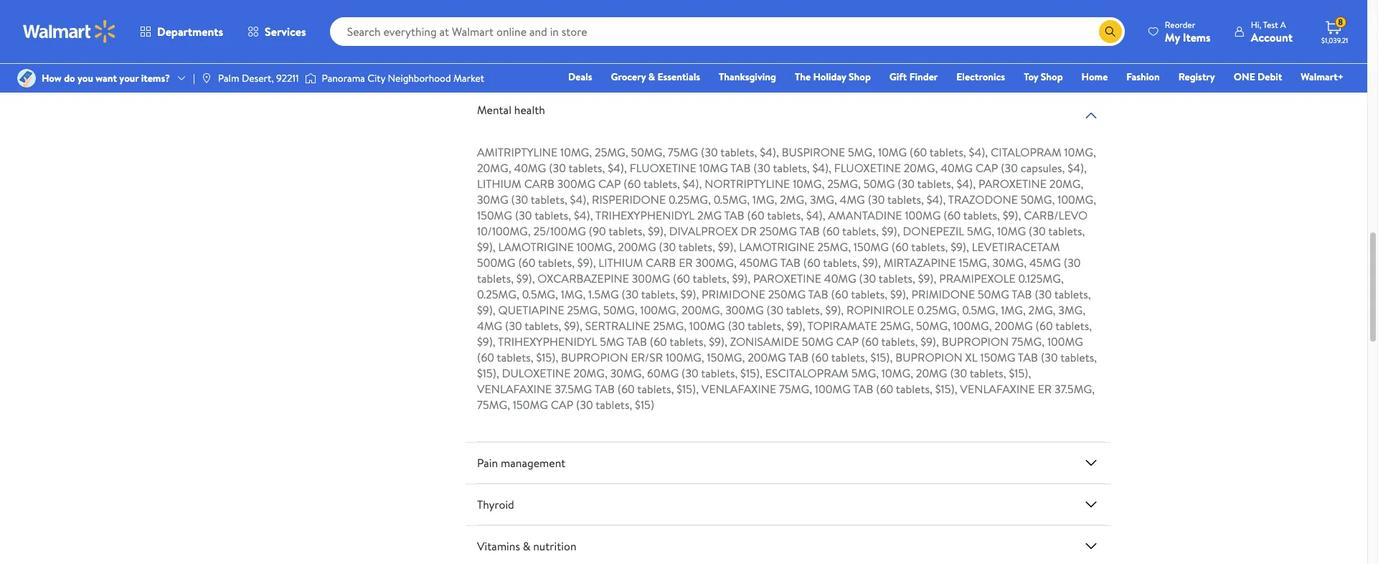Task type: locate. For each thing, give the bounding box(es) containing it.
venlafaxine
[[477, 381, 552, 397], [702, 381, 777, 397], [960, 381, 1035, 397]]

you
[[78, 71, 93, 85]]

0 horizontal spatial 200mg
[[618, 239, 656, 255]]

lamotrigine
[[498, 239, 574, 255], [739, 239, 815, 255]]

1mg, down 0.125mg, on the right
[[1001, 302, 1026, 318]]

1 horizontal spatial primidone
[[912, 286, 975, 302]]

lamotrigine right 300mg,
[[739, 239, 815, 255]]

shop right toy
[[1041, 70, 1063, 84]]

home link
[[1075, 69, 1115, 85]]

topiramate
[[808, 318, 877, 334]]

er left 300mg,
[[679, 255, 693, 270]]

75mg,
[[1012, 334, 1045, 349], [779, 381, 812, 397], [477, 397, 510, 413]]

how do you want your items?
[[42, 71, 170, 85]]

walmart+
[[1301, 70, 1344, 84]]

tab
[[731, 160, 751, 176], [724, 207, 745, 223], [800, 223, 820, 239], [780, 255, 801, 270], [808, 286, 829, 302], [1012, 286, 1032, 302], [627, 334, 647, 349], [789, 349, 809, 365], [1018, 349, 1038, 365], [595, 381, 615, 397], [853, 381, 874, 397]]

1 horizontal spatial  image
[[201, 72, 212, 84]]

1 horizontal spatial paroxetine
[[979, 176, 1047, 192]]

5mg, down trazodone
[[967, 223, 995, 239]]

100mg down topiramate
[[815, 381, 851, 397]]

1 vertical spatial &
[[523, 538, 531, 554]]

2 venlafaxine from the left
[[702, 381, 777, 397]]

venlafaxine down 150mg, at bottom right
[[702, 381, 777, 397]]

1 horizontal spatial shop
[[1041, 70, 1063, 84]]

0 vertical spatial 5mg,
[[848, 144, 876, 160]]

er
[[679, 255, 693, 270], [1038, 381, 1052, 397]]

2 horizontal spatial venlafaxine
[[960, 381, 1035, 397]]

1 horizontal spatial 4mg
[[840, 192, 865, 207]]

0.5mg, up the dr
[[714, 192, 750, 207]]

25mg,
[[595, 144, 628, 160], [827, 176, 861, 192], [818, 239, 851, 255], [567, 302, 601, 318], [653, 318, 687, 334], [880, 318, 914, 334]]

0.5mg, left 1.5mg
[[522, 286, 558, 302]]

100mg up 37.5mg,
[[1048, 334, 1083, 349]]

0 horizontal spatial 30mg,
[[610, 365, 645, 381]]

thyroid image
[[1083, 496, 1100, 513]]

bupropion up 37.5mg
[[561, 349, 628, 365]]

40mg up topiramate
[[824, 270, 857, 286]]

40mg
[[514, 160, 546, 176], [941, 160, 973, 176], [824, 270, 857, 286]]

20mg,
[[477, 160, 511, 176], [904, 160, 938, 176], [1050, 176, 1084, 192], [574, 365, 608, 381]]

xl
[[966, 349, 978, 365]]

0 horizontal spatial paroxetine
[[753, 270, 822, 286]]

2 horizontal spatial 0.5mg,
[[962, 302, 998, 318]]

3mg, down buspirone
[[810, 192, 837, 207]]

25mg, right topiramate
[[880, 318, 914, 334]]

0.25mg, up 'divalproex'
[[669, 192, 711, 207]]

1 vertical spatial 30mg,
[[610, 365, 645, 381]]

0 horizontal spatial  image
[[17, 69, 36, 88]]

fashion
[[1127, 70, 1160, 84]]

1 horizontal spatial 0.25mg,
[[669, 192, 711, 207]]

mirtazapine
[[884, 255, 956, 270]]

50mg up the amantadine
[[864, 176, 895, 192]]

3mg,
[[810, 192, 837, 207], [1059, 302, 1086, 318]]

20mg
[[916, 365, 948, 381]]

5mg
[[600, 334, 625, 349]]

3mg, down 0.125mg, on the right
[[1059, 302, 1086, 318]]

1 horizontal spatial venlafaxine
[[702, 381, 777, 397]]

2mg, down buspirone
[[780, 192, 807, 207]]

tab right 37.5mg
[[595, 381, 615, 397]]

200mg,
[[682, 302, 723, 318]]

25mg, up the amantadine
[[827, 176, 861, 192]]

25mg, up "er/sr"
[[653, 318, 687, 334]]

0 horizontal spatial carb
[[524, 176, 555, 192]]

75mg, down zonisamide
[[779, 381, 812, 397]]

0 horizontal spatial 1mg,
[[561, 286, 586, 302]]

30mg, down 5mg at the bottom left of page
[[610, 365, 645, 381]]

2 vertical spatial 5mg,
[[852, 365, 879, 381]]

 image right the |
[[201, 72, 212, 84]]

50mg, down capsules,
[[1021, 192, 1055, 207]]

75mg, right xl
[[1012, 334, 1045, 349]]

paroxetine down the dr
[[753, 270, 822, 286]]

trihexyphenidyl left 2mg
[[596, 207, 695, 223]]

& right the grocery
[[648, 70, 655, 84]]

0 horizontal spatial venlafaxine
[[477, 381, 552, 397]]

0 horizontal spatial &
[[523, 538, 531, 554]]

trihexyphenidyl
[[596, 207, 695, 223], [498, 334, 597, 349]]

1 horizontal spatial lamotrigine
[[739, 239, 815, 255]]

1 horizontal spatial 200mg
[[748, 349, 786, 365]]

50mg down 15mg,
[[978, 286, 1010, 302]]

tab up topiramate
[[808, 286, 829, 302]]

50mg,
[[631, 144, 665, 160], [1021, 192, 1055, 207], [603, 302, 638, 318], [916, 318, 951, 334]]

1 vertical spatial 4mg
[[477, 318, 502, 334]]

carb down 'divalproex'
[[646, 255, 676, 270]]

mental health image
[[1083, 107, 1100, 124]]

citalopram
[[991, 144, 1062, 160]]

0 vertical spatial 50mg
[[864, 176, 895, 192]]

& for vitamins
[[523, 538, 531, 554]]

2 horizontal spatial 300mg
[[726, 302, 764, 318]]

100mg up mirtazapine
[[905, 207, 941, 223]]

20mg, down 5mg at the bottom left of page
[[574, 365, 608, 381]]

dr
[[741, 223, 757, 239]]

fluoxetine up the amantadine
[[834, 160, 901, 176]]

10mg right 75mg
[[699, 160, 728, 176]]

primidone
[[702, 286, 766, 302], [912, 286, 975, 302]]

100mg up 150mg, at bottom right
[[689, 318, 725, 334]]

5mg, down topiramate
[[852, 365, 879, 381]]

1 vertical spatial 250mg
[[768, 286, 806, 302]]

city
[[368, 71, 386, 85]]

reorder
[[1165, 18, 1196, 30]]

nortriptyline
[[705, 176, 790, 192]]

2 horizontal spatial 40mg
[[941, 160, 973, 176]]

1 horizontal spatial 50mg
[[864, 176, 895, 192]]

 image for how
[[17, 69, 36, 88]]

2 vertical spatial 300mg
[[726, 302, 764, 318]]

lithium up 1.5mg
[[599, 255, 643, 270]]

bupropion
[[942, 334, 1009, 349], [561, 349, 628, 365], [896, 349, 963, 365]]

0 horizontal spatial primidone
[[702, 286, 766, 302]]

1mg, up the dr
[[753, 192, 777, 207]]

50mg
[[864, 176, 895, 192], [978, 286, 1010, 302], [802, 334, 834, 349]]

1 horizontal spatial carb
[[646, 255, 676, 270]]

0 vertical spatial 30mg,
[[993, 255, 1027, 270]]

0 vertical spatial 3mg,
[[810, 192, 837, 207]]

1 shop from the left
[[849, 70, 871, 84]]

er left 37.5mg,
[[1038, 381, 1052, 397]]

fluoxetine up risperidone
[[630, 160, 697, 176]]

reorder my items
[[1165, 18, 1211, 45]]

tab down topiramate
[[789, 349, 809, 365]]

40mg up trazodone
[[941, 160, 973, 176]]

0 horizontal spatial lithium
[[477, 176, 522, 192]]

paroxetine
[[979, 176, 1047, 192], [753, 270, 822, 286]]

300mg up the 25/100mg
[[557, 176, 596, 192]]

0.25mg, down 500mg
[[477, 286, 519, 302]]

250mg right the dr
[[760, 223, 797, 239]]

oxcarbazepine
[[538, 270, 629, 286]]

0 vertical spatial carb
[[524, 176, 555, 192]]

45mg
[[1030, 255, 1061, 270]]

1mg, left 1.5mg
[[561, 286, 586, 302]]

levetiracetam
[[972, 239, 1060, 255]]

50mg, up 20mg
[[916, 318, 951, 334]]

lithium down amitriptyline
[[477, 176, 522, 192]]

0 vertical spatial 2mg,
[[780, 192, 807, 207]]

0 vertical spatial 250mg
[[760, 223, 797, 239]]

tab right 5mg at the bottom left of page
[[627, 334, 647, 349]]

 image for panorama
[[305, 71, 316, 85]]

gift
[[890, 70, 907, 84]]

100mg, right "er/sr"
[[666, 349, 704, 365]]

200mg right 150mg, at bottom right
[[748, 349, 786, 365]]

your
[[119, 71, 139, 85]]

$15),
[[536, 349, 558, 365], [871, 349, 893, 365], [477, 365, 499, 381], [741, 365, 763, 381], [1009, 365, 1031, 381], [677, 381, 699, 397], [935, 381, 958, 397]]

2 shop from the left
[[1041, 70, 1063, 84]]

2mg,
[[780, 192, 807, 207], [1029, 302, 1056, 318]]

0 vertical spatial 300mg
[[557, 176, 596, 192]]

10mg up the amantadine
[[878, 144, 907, 160]]

 image
[[17, 69, 36, 88], [305, 71, 316, 85], [201, 72, 212, 84]]

0 horizontal spatial fluoxetine
[[630, 160, 697, 176]]

venlafaxine down xl
[[960, 381, 1035, 397]]

0 vertical spatial 4mg
[[840, 192, 865, 207]]

200mg
[[618, 239, 656, 255], [995, 318, 1033, 334], [748, 349, 786, 365]]

0 horizontal spatial shop
[[849, 70, 871, 84]]

& right vitamins
[[523, 538, 531, 554]]

1 horizontal spatial &
[[648, 70, 655, 84]]

0.5mg, down 'pramipexole'
[[962, 302, 998, 318]]

thanksgiving link
[[713, 69, 783, 85]]

services button
[[235, 14, 318, 49]]

92211
[[276, 71, 299, 85]]

0.5mg,
[[714, 192, 750, 207], [522, 286, 558, 302], [962, 302, 998, 318]]

250mg down 450mg
[[768, 286, 806, 302]]

0 vertical spatial trihexyphenidyl
[[596, 207, 695, 223]]

mental
[[477, 102, 512, 118]]

walmart image
[[23, 20, 116, 43]]

2 horizontal spatial  image
[[305, 71, 316, 85]]

hi, test a account
[[1251, 18, 1293, 45]]

0 horizontal spatial 75mg,
[[477, 397, 510, 413]]

2 vertical spatial 200mg
[[748, 349, 786, 365]]

0 horizontal spatial lamotrigine
[[498, 239, 574, 255]]

tablets,
[[721, 144, 757, 160], [930, 144, 966, 160], [569, 160, 605, 176], [773, 160, 810, 176], [644, 176, 680, 192], [917, 176, 954, 192], [531, 192, 567, 207], [888, 192, 924, 207], [535, 207, 571, 223], [767, 207, 804, 223], [964, 207, 1000, 223], [609, 223, 645, 239], [842, 223, 879, 239], [1049, 223, 1085, 239], [679, 239, 715, 255], [912, 239, 948, 255], [538, 255, 575, 270], [823, 255, 860, 270], [477, 270, 514, 286], [693, 270, 730, 286], [879, 270, 916, 286], [641, 286, 678, 302], [851, 286, 888, 302], [1055, 286, 1091, 302], [786, 302, 823, 318], [525, 318, 561, 334], [748, 318, 784, 334], [1056, 318, 1092, 334], [670, 334, 706, 349], [881, 334, 918, 349], [497, 349, 534, 365], [831, 349, 868, 365], [1061, 349, 1097, 365], [701, 365, 738, 381], [970, 365, 1006, 381], [637, 381, 674, 397], [896, 381, 933, 397], [596, 397, 632, 413]]

trihexyphenidyl up duloxetine
[[498, 334, 597, 349]]

cap down the 'ropinirole'
[[836, 334, 859, 349]]

cap
[[976, 160, 998, 176], [598, 176, 621, 192], [836, 334, 859, 349], [551, 397, 573, 413]]

1 venlafaxine from the left
[[477, 381, 552, 397]]

20mg, up "carb/levo"
[[1050, 176, 1084, 192]]

450mg
[[740, 255, 778, 270]]

150mg
[[477, 207, 512, 223], [854, 239, 889, 255], [981, 349, 1016, 365], [513, 397, 548, 413]]

1 horizontal spatial fluoxetine
[[834, 160, 901, 176]]

4mg down buspirone
[[840, 192, 865, 207]]

paroxetine down citalopram
[[979, 176, 1047, 192]]

50mg up escitalopram
[[802, 334, 834, 349]]

0 vertical spatial &
[[648, 70, 655, 84]]

bupropion up 20mg
[[942, 334, 1009, 349]]

Search search field
[[330, 17, 1125, 46]]

15mg,
[[959, 255, 990, 270]]

1 vertical spatial 50mg
[[978, 286, 1010, 302]]

buspirone
[[782, 144, 845, 160]]

cap up trazodone
[[976, 160, 998, 176]]

1 horizontal spatial 2mg,
[[1029, 302, 1056, 318]]

1 vertical spatial 300mg
[[632, 270, 670, 286]]

amitriptyline 10mg, 25mg, 50mg, 75mg (30 tablets, $4), buspirone 5mg, 10mg (60 tablets, $4), citalopram 10mg, 20mg, 40mg (30 tablets, $4), fluoxetine 10mg tab (30 tablets, $4), fluoxetine 20mg, 40mg cap (30 capsules, $4), lithium carb 300mg cap (60 tablets, $4), nortriptyline 10mg, 25mg, 50mg (30 tablets, $4), paroxetine 20mg, 30mg (30 tablets, $4), risperidone 0.25mg, 0.5mg, 1mg, 2mg, 3mg, 4mg (30 tablets, $4), trazodone 50mg, 100mg, 150mg (30 tablets, $4), trihexyphenidyl 2mg tab (60 tablets, $4), amantadine 100mg (60 tablets, $9), carb/levo 10/100mg, 25/100mg (90 tablets, $9), divalproex dr 250mg tab (60 tablets, $9), donepezil 5mg, 10mg (30 tablets, $9), lamotrigine 100mg, 200mg (30 tablets, $9), lamotrigine 25mg, 150mg (60 tablets, $9), levetiracetam 500mg (60 tablets, $9), lithium carb er 300mg, 450mg tab (60 tablets, $9), mirtazapine 15mg, 30mg, 45mg (30 tablets, $9), oxcarbazepine 300mg (60 tablets, $9), paroxetine 40mg (30 tablets, $9), pramipexole 0.125mg, 0.25mg, 0.5mg, 1mg, 1.5mg (30 tablets, $9), primidone 250mg tab (60 tablets, $9), primidone 50mg tab (30 tablets, $9), quetiapine 25mg, 50mg, 100mg, 200mg, 300mg (30 tablets, $9), ropinirole 0.25mg, 0.5mg, 1mg, 2mg, 3mg, 4mg (30 tablets, $9), sertraline 25mg, 100mg (30 tablets, $9), topiramate 25mg, 50mg, 100mg, 200mg (60 tablets, $9), trihexyphenidyl 5mg tab (60 tablets, $9), zonisamide 50mg cap (60 tablets, $9), bupropion 75mg, 100mg (60 tablets, $15), bupropion er/sr 100mg, 150mg, 200mg tab (60 tablets, $15), bupropion xl 150mg tab (30 tablets, $15), duloxetine 20mg, 30mg, 60mg (30 tablets, $15), escitalopram 5mg, 10mg, 20mg (30 tablets, $15), venlafaxine 37.5mg tab (60 tablets, $15), venlafaxine 75mg, 100mg tab (60 tablets, $15), venlafaxine er 37.5mg, 75mg, 150mg cap (30 tablets, $15)
[[477, 144, 1097, 413]]

ropinirole
[[847, 302, 915, 318]]

0.25mg, down 'pramipexole'
[[917, 302, 960, 318]]

1 horizontal spatial 30mg,
[[993, 255, 1027, 270]]

search icon image
[[1105, 26, 1116, 37]]

1 vertical spatial 3mg,
[[1059, 302, 1086, 318]]

departments button
[[128, 14, 235, 49]]

1 horizontal spatial lithium
[[599, 255, 643, 270]]

5mg, right buspirone
[[848, 144, 876, 160]]

1 vertical spatial 5mg,
[[967, 223, 995, 239]]

$4),
[[760, 144, 779, 160], [969, 144, 988, 160], [608, 160, 627, 176], [813, 160, 832, 176], [1068, 160, 1087, 176], [683, 176, 702, 192], [957, 176, 976, 192], [570, 192, 589, 207], [927, 192, 946, 207], [574, 207, 593, 223], [807, 207, 826, 223]]

1 vertical spatial 200mg
[[995, 318, 1033, 334]]

20mg, up donepezil
[[904, 160, 938, 176]]

er/sr
[[631, 349, 663, 365]]

venlafaxine left 37.5mg
[[477, 381, 552, 397]]

primidone down 300mg,
[[702, 286, 766, 302]]

0 horizontal spatial 50mg
[[802, 334, 834, 349]]

200mg right (90
[[618, 239, 656, 255]]

75mg
[[668, 144, 698, 160]]

 image right 92211
[[305, 71, 316, 85]]

0 vertical spatial lithium
[[477, 176, 522, 192]]

want
[[96, 71, 117, 85]]

toy
[[1024, 70, 1039, 84]]

150mg down the amantadine
[[854, 239, 889, 255]]

40mg down health
[[514, 160, 546, 176]]

1 horizontal spatial er
[[1038, 381, 1052, 397]]

pain
[[477, 455, 498, 471]]

escitalopram
[[765, 365, 849, 381]]

grocery & essentials
[[611, 70, 700, 84]]

0 vertical spatial er
[[679, 255, 693, 270]]

4mg down 500mg
[[477, 318, 502, 334]]

10mg, down mental health image
[[1065, 144, 1096, 160]]

1 vertical spatial lithium
[[599, 255, 643, 270]]

test
[[1264, 18, 1279, 30]]

lamotrigine up oxcarbazepine
[[498, 239, 574, 255]]

management
[[501, 455, 566, 471]]

shop inside "link"
[[849, 70, 871, 84]]

75mg, down duloxetine
[[477, 397, 510, 413]]

1 horizontal spatial 3mg,
[[1059, 302, 1086, 318]]

300mg right 1.5mg
[[632, 270, 670, 286]]

10mg
[[878, 144, 907, 160], [699, 160, 728, 176], [997, 223, 1026, 239]]

2 vertical spatial 50mg
[[802, 334, 834, 349]]

2mg, down 0.125mg, on the right
[[1029, 302, 1056, 318]]

100mg,
[[1058, 192, 1097, 207], [577, 239, 615, 255], [640, 302, 679, 318], [953, 318, 992, 334], [666, 349, 704, 365]]

home
[[1082, 70, 1108, 84]]

registry link
[[1172, 69, 1222, 85]]

0 vertical spatial 200mg
[[618, 239, 656, 255]]

30mg, right 15mg,
[[993, 255, 1027, 270]]



Task type: describe. For each thing, give the bounding box(es) containing it.
the holiday shop
[[795, 70, 871, 84]]

1.5mg
[[588, 286, 619, 302]]

0 horizontal spatial 3mg,
[[810, 192, 837, 207]]

10mg, right amitriptyline
[[560, 144, 592, 160]]

1 horizontal spatial 40mg
[[824, 270, 857, 286]]

tab down 45mg on the right of the page
[[1012, 286, 1032, 302]]

duloxetine
[[502, 365, 571, 381]]

20mg, up the 30mg
[[477, 160, 511, 176]]

desert,
[[242, 71, 274, 85]]

tab right escitalopram
[[853, 381, 874, 397]]

sertraline
[[585, 318, 651, 334]]

do
[[64, 71, 75, 85]]

2 horizontal spatial 50mg
[[978, 286, 1010, 302]]

100mg, left 200mg,
[[640, 302, 679, 318]]

palm
[[218, 71, 239, 85]]

1 horizontal spatial 1mg,
[[753, 192, 777, 207]]

risperidone
[[592, 192, 666, 207]]

50mg, up 5mg at the bottom left of page
[[603, 302, 638, 318]]

1 vertical spatial paroxetine
[[753, 270, 822, 286]]

0 vertical spatial paroxetine
[[979, 176, 1047, 192]]

tab right 2mg
[[724, 207, 745, 223]]

25mg, up risperidone
[[595, 144, 628, 160]]

150mg,
[[707, 349, 745, 365]]

neighborhood
[[388, 71, 451, 85]]

150mg up 500mg
[[477, 207, 512, 223]]

10mg, left 20mg
[[882, 365, 913, 381]]

1 vertical spatial er
[[1038, 381, 1052, 397]]

one debit link
[[1228, 69, 1289, 85]]

2mg
[[698, 207, 722, 223]]

300mg,
[[696, 255, 737, 270]]

0 horizontal spatial 2mg,
[[780, 192, 807, 207]]

divalproex
[[669, 223, 738, 239]]

2 horizontal spatial 0.25mg,
[[917, 302, 960, 318]]

25mg, down the amantadine
[[818, 239, 851, 255]]

thanksgiving
[[719, 70, 776, 84]]

0 horizontal spatial 40mg
[[514, 160, 546, 176]]

fashion link
[[1120, 69, 1167, 85]]

pain management
[[477, 455, 566, 471]]

items
[[1183, 29, 1211, 45]]

150mg down duloxetine
[[513, 397, 548, 413]]

electronics link
[[950, 69, 1012, 85]]

100mg, up xl
[[953, 318, 992, 334]]

100mg, up oxcarbazepine
[[577, 239, 615, 255]]

3 venlafaxine from the left
[[960, 381, 1035, 397]]

toy shop link
[[1018, 69, 1070, 85]]

how
[[42, 71, 62, 85]]

grocery & essentials link
[[605, 69, 707, 85]]

vitamins & nutrition
[[477, 538, 577, 554]]

150mg right xl
[[981, 349, 1016, 365]]

tab right 450mg
[[780, 255, 801, 270]]

essentials
[[658, 70, 700, 84]]

panorama
[[322, 71, 365, 85]]

0.125mg,
[[1019, 270, 1064, 286]]

0 horizontal spatial 10mg
[[699, 160, 728, 176]]

holiday
[[813, 70, 847, 84]]

8 $1,039.21
[[1322, 16, 1348, 45]]

carb/levo
[[1024, 207, 1088, 223]]

walmart+ link
[[1295, 69, 1350, 85]]

amantadine
[[828, 207, 902, 223]]

toy shop
[[1024, 70, 1063, 84]]

500mg
[[477, 255, 516, 270]]

0 horizontal spatial 4mg
[[477, 318, 502, 334]]

mental health
[[477, 102, 545, 118]]

deals
[[568, 70, 592, 84]]

0 horizontal spatial 0.5mg,
[[522, 286, 558, 302]]

tab right 75mg
[[731, 160, 751, 176]]

palm desert, 92211
[[218, 71, 299, 85]]

2 horizontal spatial 1mg,
[[1001, 302, 1026, 318]]

one
[[1234, 70, 1256, 84]]

100mg, down capsules,
[[1058, 192, 1097, 207]]

2 horizontal spatial 75mg,
[[1012, 334, 1045, 349]]

nutrition
[[533, 538, 577, 554]]

market
[[453, 71, 484, 85]]

zonisamide
[[730, 334, 799, 349]]

cap down duloxetine
[[551, 397, 573, 413]]

vitamins & nutrition image
[[1083, 537, 1100, 555]]

 image for palm
[[201, 72, 212, 84]]

2 primidone from the left
[[912, 286, 975, 302]]

items?
[[141, 71, 170, 85]]

1 horizontal spatial 10mg
[[878, 144, 907, 160]]

pramipexole
[[939, 270, 1016, 286]]

(90
[[589, 223, 606, 239]]

the
[[795, 70, 811, 84]]

$15)
[[635, 397, 654, 413]]

0 horizontal spatial 300mg
[[557, 176, 596, 192]]

10mg, down buspirone
[[793, 176, 825, 192]]

10/100mg,
[[477, 223, 531, 239]]

my
[[1165, 29, 1180, 45]]

1 vertical spatial trihexyphenidyl
[[498, 334, 597, 349]]

tab left the amantadine
[[800, 223, 820, 239]]

cap up (90
[[598, 176, 621, 192]]

0 horizontal spatial 0.25mg,
[[477, 286, 519, 302]]

quetiapine
[[498, 302, 564, 318]]

electronics
[[957, 70, 1005, 84]]

2 horizontal spatial 10mg
[[997, 223, 1026, 239]]

1 lamotrigine from the left
[[498, 239, 574, 255]]

2 lamotrigine from the left
[[739, 239, 815, 255]]

trazodone
[[948, 192, 1018, 207]]

30mg
[[477, 192, 509, 207]]

1 vertical spatial carb
[[646, 255, 676, 270]]

deals link
[[562, 69, 599, 85]]

hi,
[[1251, 18, 1262, 30]]

gift finder link
[[883, 69, 945, 85]]

amitriptyline
[[477, 144, 558, 160]]

60mg
[[647, 365, 679, 381]]

1 fluoxetine from the left
[[630, 160, 697, 176]]

bupropion left xl
[[896, 349, 963, 365]]

registry
[[1179, 70, 1215, 84]]

25mg, down oxcarbazepine
[[567, 302, 601, 318]]

1 horizontal spatial 0.5mg,
[[714, 192, 750, 207]]

& for grocery
[[648, 70, 655, 84]]

finder
[[910, 70, 938, 84]]

2 horizontal spatial 200mg
[[995, 318, 1033, 334]]

37.5mg,
[[1055, 381, 1095, 397]]

Walmart Site-Wide search field
[[330, 17, 1125, 46]]

donepezil
[[903, 223, 965, 239]]

pain management image
[[1083, 454, 1100, 471]]

$1,039.21
[[1322, 35, 1348, 45]]

1 horizontal spatial 75mg,
[[779, 381, 812, 397]]

1 vertical spatial 2mg,
[[1029, 302, 1056, 318]]

1 horizontal spatial 300mg
[[632, 270, 670, 286]]

2 fluoxetine from the left
[[834, 160, 901, 176]]

50mg, left 75mg
[[631, 144, 665, 160]]

1 primidone from the left
[[702, 286, 766, 302]]

capsules,
[[1021, 160, 1065, 176]]

debit
[[1258, 70, 1283, 84]]

tab right xl
[[1018, 349, 1038, 365]]

0 horizontal spatial er
[[679, 255, 693, 270]]

account
[[1251, 29, 1293, 45]]

8
[[1338, 16, 1343, 28]]



Task type: vqa. For each thing, say whether or not it's contained in the screenshot.
484
no



